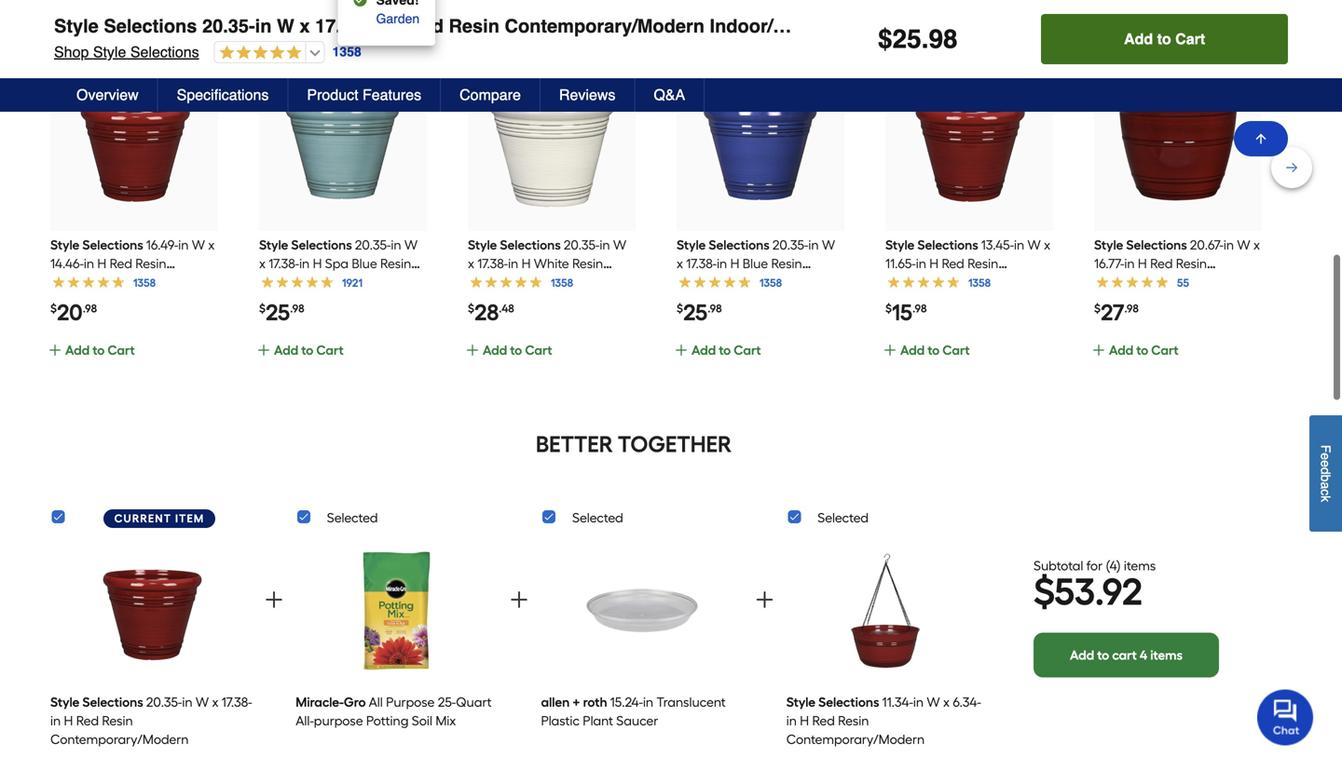 Task type: locate. For each thing, give the bounding box(es) containing it.
red inside 16.49-in w x 14.46-in h red resin contemporary/modern indoor/outdoor planter
[[110, 256, 132, 271]]

.98 for 16.49-in w x 14.46-in h red resin contemporary/modern indoor/outdoor planter
[[83, 302, 97, 315]]

add to cart link inside '15' list item
[[883, 340, 1049, 381]]

in
[[255, 15, 272, 37], [368, 15, 385, 37], [178, 237, 189, 253], [600, 237, 610, 253], [808, 237, 819, 253], [1014, 237, 1024, 253], [1224, 237, 1234, 253], [84, 256, 94, 271], [508, 256, 518, 271], [717, 256, 727, 271], [916, 256, 926, 271], [1124, 256, 1135, 271], [182, 695, 192, 710], [643, 695, 653, 710], [913, 695, 924, 710], [50, 713, 61, 729], [786, 713, 797, 729]]

)
[[1117, 558, 1121, 574]]

to inside 27 list item
[[1136, 342, 1148, 358]]

selections inside 27 list item
[[1126, 237, 1187, 253]]

planter inside the 20.35-in w x 17.38-in h white resin contemporary/modern indoor/outdoor planter
[[564, 293, 606, 309]]

style selections 13.45-in w x 11.65-in h red resin contemporary/modern indoor/outdoor planter image
[[902, 80, 1036, 214]]

selections inside style selections link
[[291, 237, 352, 253]]

3 add to cart link from the left
[[465, 340, 632, 381]]

resin for 16.49-in w x 14.46-in h red resin contemporary/modern indoor/outdoor planter
[[135, 256, 166, 271]]

x for 16.49-in w x 14.46-in h red resin contemporary/modern indoor/outdoor planter
[[208, 237, 215, 253]]

add to cart inside '15' list item
[[900, 342, 970, 358]]

w inside 11.34-in w x 6.34- in h red resin contemporary/modern indoor/outdoor hanging planter
[[927, 695, 940, 710]]

4
[[1110, 558, 1117, 574], [1140, 648, 1147, 664]]

indoor/outdoor inside 16.49-in w x 14.46-in h red resin contemporary/modern indoor/outdoor planter
[[50, 293, 143, 309]]

add for 5th the add to cart link from right
[[274, 342, 298, 358]]

quart
[[456, 695, 492, 710]]

contemporary/modern inside 13.45-in w x 11.65-in h red resin contemporary/modern indoor/outdoor planter
[[885, 274, 1024, 290]]

to for 1st the 25 list item
[[301, 342, 313, 358]]

x for 20.35-in w x 17.38-in h white resin contemporary/modern indoor/outdoor planter
[[468, 256, 474, 271]]

style inside 27 list item
[[1094, 237, 1123, 253]]

w inside 16.49-in w x 14.46-in h red resin contemporary/modern indoor/outdoor planter
[[192, 237, 205, 253]]

style selections for 20.67-in w x 16.77-in h red resin contemporary/modern indoor/outdoor planter
[[1094, 237, 1187, 253]]

$ 25 .98
[[259, 299, 304, 326], [677, 299, 722, 326]]

add to cart link inside 27 list item
[[1091, 340, 1258, 381]]

4.7 stars image
[[215, 45, 302, 62]]

current
[[114, 512, 172, 525]]

items right ) at the right bottom of page
[[1124, 558, 1156, 574]]

$ inside $ 27 .98
[[1094, 302, 1101, 315]]

add inside the 20 list item
[[65, 342, 90, 358]]

17.38- for 20.35-in w x 17.38-in h blue resin contemporary/modern indoor/outdoor planter
[[686, 256, 717, 271]]

25 list item
[[256, 63, 427, 381], [674, 63, 844, 381]]

to for first the 25 list item from the right
[[719, 342, 731, 358]]

1 25 list item from the left
[[256, 63, 427, 381]]

h for 20.35-in w x 17.38- in h red resin contemporary/modern indoor/outdoor planter
[[64, 713, 73, 729]]

add inside 27 list item
[[1109, 342, 1133, 358]]

better together heading
[[48, 429, 1219, 459]]

.98 inside $ 27 .98
[[1124, 302, 1139, 315]]

selections for 16.49-in w x 14.46-in h red resin contemporary/modern indoor/outdoor planter
[[82, 237, 143, 253]]

20.35- inside the 20.35-in w x 17.38-in h white resin contemporary/modern indoor/outdoor planter
[[564, 237, 600, 253]]

product features button
[[288, 78, 441, 112]]

+
[[573, 695, 580, 710]]

add to cart link for 16.49-in w x 14.46-in h red resin contemporary/modern indoor/outdoor planter
[[48, 340, 214, 381]]

0 horizontal spatial 4
[[1110, 558, 1117, 574]]

x inside 16.49-in w x 14.46-in h red resin contemporary/modern indoor/outdoor planter
[[208, 237, 215, 253]]

add inside 28 list item
[[483, 342, 507, 358]]

plus image for 20
[[48, 343, 62, 358]]

x inside "20.35-in w x 17.38- in h red resin contemporary/modern indoor/outdoor planter"
[[212, 695, 218, 710]]

x inside 13.45-in w x 11.65-in h red resin contemporary/modern indoor/outdoor planter
[[1044, 237, 1050, 253]]

list item
[[50, 537, 252, 758], [296, 537, 498, 758], [541, 537, 743, 758], [786, 537, 988, 758]]

add to cart inside button
[[1124, 30, 1205, 48]]

4 add to cart link from the left
[[674, 340, 841, 381]]

miracle-
[[296, 695, 344, 710]]

cart inside '15' list item
[[943, 342, 970, 358]]

x inside the 20.35-in w x 17.38-in h white resin contemporary/modern indoor/outdoor planter
[[468, 256, 474, 271]]

add to cart link down 20.35-in w x 17.38-in h blue resin contemporary/modern indoor/outdoor planter
[[674, 340, 841, 381]]

plus image for 27
[[1091, 343, 1106, 358]]

add
[[1124, 30, 1153, 48], [65, 342, 90, 358], [274, 342, 298, 358], [483, 342, 507, 358], [692, 342, 716, 358], [900, 342, 925, 358], [1109, 342, 1133, 358], [1070, 648, 1094, 664]]

red inside 13.45-in w x 11.65-in h red resin contemporary/modern indoor/outdoor planter
[[942, 256, 964, 271]]

better
[[536, 431, 613, 458]]

6.34-
[[953, 695, 981, 710]]

indoor/outdoor
[[710, 15, 846, 37], [50, 293, 143, 309], [468, 293, 561, 309], [677, 293, 769, 309], [885, 293, 978, 309], [1094, 293, 1187, 309], [50, 751, 143, 758], [786, 751, 879, 758]]

resin inside 16.49-in w x 14.46-in h red resin contemporary/modern indoor/outdoor planter
[[135, 256, 166, 271]]

resin for 20.35-in w x 17.38- in h red resin contemporary/modern indoor/outdoor planter
[[102, 713, 133, 729]]

13.45-
[[981, 237, 1014, 253]]

w for 20.35-in w x 17.38-in h white resin contemporary/modern indoor/outdoor planter
[[613, 237, 626, 253]]

0 horizontal spatial $ 25 .98
[[259, 299, 304, 326]]

w for 20.35-in w x 17.38- in h red resin contemporary/modern indoor/outdoor planter
[[196, 695, 209, 710]]

17.38-
[[315, 15, 368, 37], [477, 256, 508, 271], [686, 256, 717, 271], [222, 695, 252, 710]]

h inside the 20.35-in w x 17.38-in h white resin contemporary/modern indoor/outdoor planter
[[522, 256, 531, 271]]

.98
[[83, 302, 97, 315], [290, 302, 304, 315], [708, 302, 722, 315], [912, 302, 927, 315], [1124, 302, 1139, 315]]

$ 25 . 98
[[878, 24, 958, 54]]

2 $ 25 .98 from the left
[[677, 299, 722, 326]]

1 .98 from the left
[[83, 302, 97, 315]]

2 e from the top
[[1318, 460, 1333, 468]]

contemporary/modern inside the 20.67-in w x 16.77-in h red resin contemporary/modern indoor/outdoor planter
[[1094, 274, 1232, 290]]

planter inside "20.35-in w x 17.38- in h red resin contemporary/modern indoor/outdoor planter"
[[146, 751, 188, 758]]

to inside 28 list item
[[510, 342, 522, 358]]

resin inside the 20.35-in w x 17.38-in h white resin contemporary/modern indoor/outdoor planter
[[572, 256, 603, 271]]

resin
[[449, 15, 499, 37], [135, 256, 166, 271], [572, 256, 603, 271], [771, 256, 802, 271], [967, 256, 998, 271], [1176, 256, 1207, 271], [102, 713, 133, 729], [838, 713, 869, 729]]

cart inside the 20 list item
[[107, 342, 135, 358]]

plus image for 25
[[256, 343, 271, 358]]

w inside 20.35-in w x 17.38-in h blue resin contemporary/modern indoor/outdoor planter
[[822, 237, 835, 253]]

red inside the 20.67-in w x 16.77-in h red resin contemporary/modern indoor/outdoor planter
[[1150, 256, 1173, 271]]

25-
[[438, 695, 456, 710]]

1 horizontal spatial 25
[[683, 299, 708, 326]]

contemporary/modern for 20.35-in w x 17.38-in h blue resin contemporary/modern indoor/outdoor planter
[[677, 274, 815, 290]]

indoor/outdoor inside 13.45-in w x 11.65-in h red resin contemporary/modern indoor/outdoor planter
[[885, 293, 978, 309]]

h inside 11.34-in w x 6.34- in h red resin contemporary/modern indoor/outdoor hanging planter
[[800, 713, 809, 729]]

indoor/outdoor for 20.35-in w x 17.38- in h red resin contemporary/modern indoor/outdoor planter
[[50, 751, 143, 758]]

indoor/outdoor inside 20.35-in w x 17.38-in h blue resin contemporary/modern indoor/outdoor planter
[[677, 293, 769, 309]]

resin inside 20.35-in w x 17.38-in h blue resin contemporary/modern indoor/outdoor planter
[[771, 256, 802, 271]]

add to cart 4 items link
[[1034, 633, 1219, 678]]

cart for 16.49-in w x 14.46-in h red resin contemporary/modern indoor/outdoor planter
[[107, 342, 135, 358]]

17.38- left blue
[[686, 256, 717, 271]]

contemporary/modern for 11.34-in w x 6.34- in h red resin contemporary/modern indoor/outdoor hanging planter
[[786, 732, 925, 748]]

red for 13.45-in w x 11.65-in h red resin contemporary/modern indoor/outdoor planter
[[942, 256, 964, 271]]

e
[[1318, 453, 1333, 460], [1318, 460, 1333, 468]]

contemporary/modern inside 20.35-in w x 17.38-in h blue resin contemporary/modern indoor/outdoor planter
[[677, 274, 815, 290]]

0 horizontal spatial 25
[[266, 299, 290, 326]]

add to cart link
[[48, 340, 214, 381], [256, 340, 423, 381], [465, 340, 632, 381], [674, 340, 841, 381], [883, 340, 1049, 381], [1091, 340, 1258, 381]]

style selections 20.35-in w x 17.38-in h red resin contemporary/modern indoor/outdoor planter image
[[91, 543, 212, 679]]

27
[[1101, 299, 1124, 326]]

h inside 16.49-in w x 14.46-in h red resin contemporary/modern indoor/outdoor planter
[[97, 256, 106, 271]]

to inside '15' list item
[[928, 342, 940, 358]]

selections for 20.35-in w x 17.38-in h white resin contemporary/modern indoor/outdoor planter
[[500, 237, 561, 253]]

4 right for
[[1110, 558, 1117, 574]]

4 .98 from the left
[[912, 302, 927, 315]]

contemporary/modern inside "20.35-in w x 17.38- in h red resin contemporary/modern indoor/outdoor planter"
[[50, 732, 189, 748]]

add to cart
[[1124, 30, 1205, 48], [65, 342, 135, 358], [274, 342, 344, 358], [483, 342, 552, 358], [692, 342, 761, 358], [900, 342, 970, 358], [1109, 342, 1179, 358]]

selections inside 28 list item
[[500, 237, 561, 253]]

1 horizontal spatial $ 25 .98
[[677, 299, 722, 326]]

1 vertical spatial 4
[[1140, 648, 1147, 664]]

15.24-in translucent plastic plant saucer
[[541, 695, 726, 729]]

list item containing allen + roth
[[541, 537, 743, 758]]

1 selected from the left
[[327, 510, 378, 526]]

e up b
[[1318, 460, 1333, 468]]

planter for 20.35-in w x 17.38- in h red resin contemporary/modern indoor/outdoor planter
[[146, 751, 188, 758]]

w inside the 20.35-in w x 17.38-in h white resin contemporary/modern indoor/outdoor planter
[[613, 237, 626, 253]]

translucent
[[657, 695, 726, 710]]

h inside 20.35-in w x 17.38-in h blue resin contemporary/modern indoor/outdoor planter
[[730, 256, 739, 271]]

1 list item from the left
[[50, 537, 252, 758]]

all-
[[296, 713, 314, 729]]

.98 for 20.35-in w x 17.38-in h blue resin contemporary/modern indoor/outdoor planter
[[708, 302, 722, 315]]

1358
[[332, 44, 361, 59]]

purpose
[[314, 713, 363, 729]]

add to cart link down $ 27 .98
[[1091, 340, 1258, 381]]

style selections inside 28 list item
[[468, 237, 561, 253]]

x for 11.34-in w x 6.34- in h red resin contemporary/modern indoor/outdoor hanging planter
[[943, 695, 950, 710]]

20.35- for 20.35-in w x 17.38-in h white resin contemporary/modern indoor/outdoor planter
[[564, 237, 600, 253]]

c
[[1318, 489, 1333, 496]]

resin inside 11.34-in w x 6.34- in h red resin contemporary/modern indoor/outdoor hanging planter
[[838, 713, 869, 729]]

selections for 11.34-in w x 6.34- in h red resin contemporary/modern indoor/outdoor hanging planter
[[818, 695, 879, 710]]

check circle filled image
[[354, 0, 367, 7]]

$ inside $ 20 .98
[[50, 302, 57, 315]]

1 horizontal spatial selected
[[572, 510, 623, 526]]

red inside 11.34-in w x 6.34- in h red resin contemporary/modern indoor/outdoor hanging planter
[[812, 713, 835, 729]]

2 selected from the left
[[572, 510, 623, 526]]

indoor/outdoor inside 11.34-in w x 6.34- in h red resin contemporary/modern indoor/outdoor hanging planter
[[786, 751, 879, 758]]

17.38- for 20.35-in w x 17.38- in h red resin contemporary/modern indoor/outdoor planter
[[222, 695, 252, 710]]

2 list item from the left
[[296, 537, 498, 758]]

planter inside the 20.67-in w x 16.77-in h red resin contemporary/modern indoor/outdoor planter
[[1190, 293, 1232, 309]]

add to cart inside 27 list item
[[1109, 342, 1179, 358]]

11.34-
[[882, 695, 913, 710]]

arrow up image
[[1254, 131, 1268, 146]]

1 vertical spatial items
[[1124, 558, 1156, 574]]

resin inside "20.35-in w x 17.38- in h red resin contemporary/modern indoor/outdoor planter"
[[102, 713, 133, 729]]

2 vertical spatial items
[[1150, 648, 1183, 664]]

4 inside add to cart 4 items link
[[1140, 648, 1147, 664]]

resin inside the 20.67-in w x 16.77-in h red resin contemporary/modern indoor/outdoor planter
[[1176, 256, 1207, 271]]

add to cart link down $ 20 .98
[[48, 340, 214, 381]]

e up the d
[[1318, 453, 1333, 460]]

w for 11.34-in w x 6.34- in h red resin contemporary/modern indoor/outdoor hanging planter
[[927, 695, 940, 710]]

add to cart link down $ 15 .98
[[883, 340, 1049, 381]]

plus image for 15
[[883, 343, 897, 358]]

style for 20.35-in w x 17.38- in h red resin contemporary/modern indoor/outdoor planter
[[50, 695, 80, 710]]

x for 20.67-in w x 16.77-in h red resin contemporary/modern indoor/outdoor planter
[[1253, 237, 1260, 253]]

0 vertical spatial 4
[[1110, 558, 1117, 574]]

h for 11.34-in w x 6.34- in h red resin contemporary/modern indoor/outdoor hanging planter
[[800, 713, 809, 729]]

$ inside $ 15 .98
[[885, 302, 892, 315]]

cart for 13.45-in w x 11.65-in h red resin contemporary/modern indoor/outdoor planter
[[943, 342, 970, 358]]

1 add to cart link from the left
[[48, 340, 214, 381]]

w inside the 20.67-in w x 16.77-in h red resin contemporary/modern indoor/outdoor planter
[[1237, 237, 1250, 253]]

contemporary/modern inside 11.34-in w x 6.34- in h red resin contemporary/modern indoor/outdoor hanging planter
[[786, 732, 925, 748]]

add to cart link down .48
[[465, 340, 632, 381]]

0 horizontal spatial 25 list item
[[256, 63, 427, 381]]

h inside 13.45-in w x 11.65-in h red resin contemporary/modern indoor/outdoor planter
[[929, 256, 939, 271]]

selections inside '15' list item
[[917, 237, 978, 253]]

style inside '15' list item
[[885, 237, 915, 253]]

style selections 11.34-in w x 6.34-in h red resin contemporary/modern indoor/outdoor hanging planter image
[[827, 543, 948, 679]]

red for 20.35-in w x 17.38- in h red resin contemporary/modern indoor/outdoor planter
[[76, 713, 99, 729]]

selections for 20.35-in w x 17.38- in h red resin contemporary/modern indoor/outdoor planter
[[82, 695, 143, 710]]

selections for 20.67-in w x 16.77-in h red resin contemporary/modern indoor/outdoor planter
[[1126, 237, 1187, 253]]

red
[[408, 15, 444, 37], [110, 256, 132, 271], [942, 256, 964, 271], [1150, 256, 1173, 271], [76, 713, 99, 729], [812, 713, 835, 729]]

20.35- for 20.35-in w x 17.38- in h red resin contemporary/modern indoor/outdoor planter
[[146, 695, 182, 710]]

plus image for 28
[[465, 343, 480, 358]]

style inside 28 list item
[[468, 237, 497, 253]]

plus image inside the add to cart link
[[674, 343, 689, 358]]

indoor/outdoor inside "20.35-in w x 17.38- in h red resin contemporary/modern indoor/outdoor planter"
[[50, 751, 143, 758]]

1 $ 25 .98 from the left
[[259, 299, 304, 326]]

.98 inside $ 15 .98
[[912, 302, 927, 315]]

plus image
[[674, 343, 689, 358], [508, 589, 530, 611], [753, 589, 776, 611]]

add for the add to cart link in the '15' list item
[[900, 342, 925, 358]]

red inside "20.35-in w x 17.38- in h red resin contemporary/modern indoor/outdoor planter"
[[76, 713, 99, 729]]

4 for subtotal for ( 4 ) items $ 53 .92
[[1110, 558, 1117, 574]]

in inside 15.24-in translucent plastic plant saucer
[[643, 695, 653, 710]]

16.77-
[[1094, 256, 1124, 271]]

indoor/outdoor for 20.35-in w x 17.38-in h blue resin contemporary/modern indoor/outdoor planter
[[677, 293, 769, 309]]

.
[[921, 24, 929, 54]]

x inside 20.35-in w x 17.38-in h blue resin contemporary/modern indoor/outdoor planter
[[677, 256, 683, 271]]

style selections 20.35-in w x 17.38-in h blue resin contemporary/modern indoor/outdoor planter image
[[693, 80, 828, 214]]

to inside button
[[1157, 30, 1171, 48]]

h inside "20.35-in w x 17.38- in h red resin contemporary/modern indoor/outdoor planter"
[[64, 713, 73, 729]]

items left ...
[[744, 16, 800, 43]]

add to cart link inside 28 list item
[[465, 340, 632, 381]]

h for 20.35-in w x 17.38-in h white resin contemporary/modern indoor/outdoor planter
[[522, 256, 531, 271]]

20.35- inside "20.35-in w x 17.38- in h red resin contemporary/modern indoor/outdoor planter"
[[146, 695, 182, 710]]

add inside '15' list item
[[900, 342, 925, 358]]

0 horizontal spatial selected
[[327, 510, 378, 526]]

6 add to cart link from the left
[[1091, 340, 1258, 381]]

items right cart
[[1150, 648, 1183, 664]]

features
[[363, 86, 421, 103]]

3 selected from the left
[[818, 510, 869, 526]]

.92
[[1095, 570, 1143, 615]]

2 horizontal spatial selected
[[818, 510, 869, 526]]

1 horizontal spatial 25 list item
[[674, 63, 844, 381]]

5 .98 from the left
[[1124, 302, 1139, 315]]

$ 25 .98 for plus icon inside the the add to cart link
[[677, 299, 722, 326]]

cart inside 28 list item
[[525, 342, 552, 358]]

resin for 13.45-in w x 11.65-in h red resin contemporary/modern indoor/outdoor planter
[[967, 256, 998, 271]]

5 add to cart link from the left
[[883, 340, 1049, 381]]

3 .98 from the left
[[708, 302, 722, 315]]

product
[[307, 86, 358, 103]]

4 right cart
[[1140, 648, 1147, 664]]

selections for 20.35-in w x 17.38-in h blue resin contemporary/modern indoor/outdoor planter
[[709, 237, 770, 253]]

compare button
[[441, 78, 540, 112]]

plus image
[[48, 343, 62, 358], [256, 343, 271, 358], [465, 343, 480, 358], [883, 343, 897, 358], [1091, 343, 1106, 358], [263, 589, 285, 611]]

indoor/outdoor for 13.45-in w x 11.65-in h red resin contemporary/modern indoor/outdoor planter
[[885, 293, 978, 309]]

item
[[175, 512, 205, 525]]

indoor/outdoor inside the 20.35-in w x 17.38-in h white resin contemporary/modern indoor/outdoor planter
[[468, 293, 561, 309]]

h for 16.49-in w x 14.46-in h red resin contemporary/modern indoor/outdoor planter
[[97, 256, 106, 271]]

style selections
[[50, 237, 143, 253], [259, 237, 352, 253], [468, 237, 561, 253], [677, 237, 770, 253], [885, 237, 978, 253], [1094, 237, 1187, 253], [50, 695, 143, 710], [786, 695, 879, 710]]

w inside "20.35-in w x 17.38- in h red resin contemporary/modern indoor/outdoor planter"
[[196, 695, 209, 710]]

items inside heading
[[744, 16, 800, 43]]

style selections inside the 20 list item
[[50, 237, 143, 253]]

planter for 20.67-in w x 16.77-in h red resin contemporary/modern indoor/outdoor planter
[[1190, 293, 1232, 309]]

selected
[[327, 510, 378, 526], [572, 510, 623, 526], [818, 510, 869, 526]]

selections for 13.45-in w x 11.65-in h red resin contemporary/modern indoor/outdoor planter
[[917, 237, 978, 253]]

1 horizontal spatial 4
[[1140, 648, 1147, 664]]

together
[[618, 431, 732, 458]]

planter inside 13.45-in w x 11.65-in h red resin contemporary/modern indoor/outdoor planter
[[981, 293, 1023, 309]]

h
[[390, 15, 403, 37], [97, 256, 106, 271], [522, 256, 531, 271], [730, 256, 739, 271], [929, 256, 939, 271], [1138, 256, 1147, 271], [64, 713, 73, 729], [800, 713, 809, 729]]

4 inside subtotal for ( 4 ) items $ 53 .92
[[1110, 558, 1117, 574]]

17.38- up .48
[[477, 256, 508, 271]]

add to cart inside 28 list item
[[483, 342, 552, 358]]

add to cart for 16.49-in w x 14.46-in h red resin contemporary/modern indoor/outdoor planter
[[65, 342, 135, 358]]

17.38- inside the 20.35-in w x 17.38-in h white resin contemporary/modern indoor/outdoor planter
[[477, 256, 508, 271]]

style selections link
[[259, 237, 420, 309]]

27 list item
[[1091, 63, 1262, 381]]

style selections 20.67-in w x 16.77-in h red resin contemporary/modern indoor/outdoor planter image
[[1111, 80, 1245, 214]]

planter inside 11.34-in w x 6.34- in h red resin contemporary/modern indoor/outdoor hanging planter
[[937, 751, 979, 758]]

add to cart inside the 20 list item
[[65, 342, 135, 358]]

style selections for 13.45-in w x 11.65-in h red resin contemporary/modern indoor/outdoor planter
[[885, 237, 978, 253]]

planter for 16.49-in w x 14.46-in h red resin contemporary/modern indoor/outdoor planter
[[146, 293, 188, 309]]

cart
[[1175, 30, 1205, 48], [107, 342, 135, 358], [316, 342, 344, 358], [525, 342, 552, 358], [734, 342, 761, 358], [943, 342, 970, 358], [1151, 342, 1179, 358]]

x for 13.45-in w x 11.65-in h red resin contemporary/modern indoor/outdoor planter
[[1044, 237, 1050, 253]]

style selections inside 27 list item
[[1094, 237, 1187, 253]]

add to cart for 20.35-in w x 17.38-in h white resin contemporary/modern indoor/outdoor planter
[[483, 342, 552, 358]]

selections
[[104, 15, 197, 37], [130, 43, 199, 61], [82, 237, 143, 253], [291, 237, 352, 253], [500, 237, 561, 253], [709, 237, 770, 253], [917, 237, 978, 253], [1126, 237, 1187, 253], [82, 695, 143, 710], [818, 695, 879, 710]]

15 list item
[[883, 63, 1053, 381]]

plus image inside 28 list item
[[465, 343, 480, 358]]

planter
[[852, 15, 915, 37], [146, 293, 188, 309], [564, 293, 606, 309], [773, 293, 815, 309], [981, 293, 1023, 309], [1190, 293, 1232, 309], [146, 751, 188, 758], [937, 751, 979, 758]]

17.38- inside "20.35-in w x 17.38- in h red resin contemporary/modern indoor/outdoor planter"
[[222, 695, 252, 710]]

resin for 11.34-in w x 6.34- in h red resin contemporary/modern indoor/outdoor hanging planter
[[838, 713, 869, 729]]

style for 13.45-in w x 11.65-in h red resin contemporary/modern indoor/outdoor planter
[[885, 237, 915, 253]]

0 vertical spatial items
[[744, 16, 800, 43]]

add to cart link for 20.67-in w x 16.77-in h red resin contemporary/modern indoor/outdoor planter
[[1091, 340, 1258, 381]]

style selections for 20.35-in w x 17.38-in h white resin contemporary/modern indoor/outdoor planter
[[468, 237, 561, 253]]

20.67-
[[1190, 237, 1224, 253]]

$ 15 .98
[[885, 299, 927, 326]]

1 horizontal spatial plus image
[[674, 343, 689, 358]]

20.35- inside 20.35-in w x 17.38-in h blue resin contemporary/modern indoor/outdoor planter
[[772, 237, 808, 253]]

overview
[[76, 86, 139, 103]]

3 list item from the left
[[541, 537, 743, 758]]

contemporary/modern inside 16.49-in w x 14.46-in h red resin contemporary/modern indoor/outdoor planter
[[50, 274, 189, 290]]

roth
[[583, 695, 607, 710]]

h inside the 20.67-in w x 16.77-in h red resin contemporary/modern indoor/outdoor planter
[[1138, 256, 1147, 271]]

w inside 13.45-in w x 11.65-in h red resin contemporary/modern indoor/outdoor planter
[[1028, 237, 1041, 253]]

$ for 28 list item
[[468, 302, 474, 315]]

style selections inside '15' list item
[[885, 237, 978, 253]]

contemporary/modern
[[505, 15, 705, 37], [50, 274, 189, 290], [468, 274, 606, 290], [677, 274, 815, 290], [885, 274, 1024, 290], [1094, 274, 1232, 290], [50, 732, 189, 748], [786, 732, 925, 748]]

20.35-
[[202, 15, 255, 37], [564, 237, 600, 253], [772, 237, 808, 253], [146, 695, 182, 710]]

add to cart link down style selections link
[[256, 340, 423, 381]]

17.38- inside 20.35-in w x 17.38-in h blue resin contemporary/modern indoor/outdoor planter
[[686, 256, 717, 271]]

miracle-gro
[[296, 695, 366, 710]]

contemporary/modern inside the 20.35-in w x 17.38-in h white resin contemporary/modern indoor/outdoor planter
[[468, 274, 606, 290]]

x inside 11.34-in w x 6.34- in h red resin contemporary/modern indoor/outdoor hanging planter
[[943, 695, 950, 710]]

25
[[892, 24, 921, 54], [266, 299, 290, 326], [683, 299, 708, 326]]

17.38- left "miracle-" in the left of the page
[[222, 695, 252, 710]]

current item
[[114, 512, 205, 525]]

$
[[878, 24, 892, 54], [50, 302, 57, 315], [259, 302, 266, 315], [468, 302, 474, 315], [677, 302, 683, 315], [885, 302, 892, 315], [1094, 302, 1101, 315], [1034, 570, 1055, 615]]

0 horizontal spatial plus image
[[508, 589, 530, 611]]

25 for style selections 20.35-in w x 17.38-in h blue resin contemporary/modern indoor/outdoor planter image
[[683, 299, 708, 326]]

style for 20.35-in w x 17.38-in h white resin contemporary/modern indoor/outdoor planter
[[468, 237, 497, 253]]

planter for 13.45-in w x 11.65-in h red resin contemporary/modern indoor/outdoor planter
[[981, 293, 1023, 309]]

$ for 1st the 25 list item
[[259, 302, 266, 315]]

20.35-in w x 17.38-in h blue resin contemporary/modern indoor/outdoor planter
[[677, 237, 835, 309]]

2 horizontal spatial plus image
[[753, 589, 776, 611]]



Task type: describe. For each thing, give the bounding box(es) containing it.
style for 16.49-in w x 14.46-in h red resin contemporary/modern indoor/outdoor planter
[[50, 237, 80, 253]]

style selections for 11.34-in w x 6.34- in h red resin contemporary/modern indoor/outdoor hanging planter
[[786, 695, 879, 710]]

add to cart for 13.45-in w x 11.65-in h red resin contemporary/modern indoor/outdoor planter
[[900, 342, 970, 358]]

specifications
[[177, 86, 269, 103]]

miracle-gro all purpose 25-quart all-purpose potting soil mix image
[[336, 543, 457, 679]]

w for 13.45-in w x 11.65-in h red resin contemporary/modern indoor/outdoor planter
[[1028, 237, 1041, 253]]

.98 for 13.45-in w x 11.65-in h red resin contemporary/modern indoor/outdoor planter
[[912, 302, 927, 315]]

11.65-
[[885, 256, 916, 271]]

selected for selections
[[818, 510, 869, 526]]

soil
[[412, 713, 432, 729]]

shop
[[54, 43, 89, 61]]

reviews button
[[540, 78, 635, 112]]

resin for 20.67-in w x 16.77-in h red resin contemporary/modern indoor/outdoor planter
[[1176, 256, 1207, 271]]

cart for 20.67-in w x 16.77-in h red resin contemporary/modern indoor/outdoor planter
[[1151, 342, 1179, 358]]

indoor/outdoor for 20.67-in w x 16.77-in h red resin contemporary/modern indoor/outdoor planter
[[1094, 293, 1187, 309]]

all
[[369, 695, 383, 710]]

$ for first the 25 list item from the right
[[677, 302, 683, 315]]

to for 27 list item
[[1136, 342, 1148, 358]]

h for 13.45-in w x 11.65-in h red resin contemporary/modern indoor/outdoor planter
[[929, 256, 939, 271]]

cart for 20.35-in w x 17.38-in h blue resin contemporary/modern indoor/outdoor planter
[[734, 342, 761, 358]]

20.35-in w x 17.38- in h red resin contemporary/modern indoor/outdoor planter
[[50, 695, 252, 758]]

resin for 20.35-in w x 17.38-in h white resin contemporary/modern indoor/outdoor planter
[[572, 256, 603, 271]]

$ 27 .98
[[1094, 299, 1139, 326]]

selected for gro
[[327, 510, 378, 526]]

w for 20.67-in w x 16.77-in h red resin contemporary/modern indoor/outdoor planter
[[1237, 237, 1250, 253]]

for
[[1086, 558, 1103, 574]]

here are some similar items ... heading
[[48, 11, 1294, 48]]

to for the 20 list item
[[93, 342, 105, 358]]

reviews
[[559, 86, 615, 103]]

purpose
[[386, 695, 435, 710]]

planter for 20.35-in w x 17.38-in h blue resin contemporary/modern indoor/outdoor planter
[[773, 293, 815, 309]]

hanging
[[882, 751, 934, 758]]

to for '15' list item
[[928, 342, 940, 358]]

some
[[611, 16, 667, 43]]

plus image for 15.24-in translucent plastic plant saucer
[[753, 589, 776, 611]]

20 list item
[[48, 63, 218, 381]]

allen + roth
[[541, 695, 607, 710]]

a
[[1318, 482, 1333, 489]]

better together
[[536, 431, 732, 458]]

cart inside button
[[1175, 30, 1205, 48]]

$ for the 20 list item
[[50, 302, 57, 315]]

$ 20 .98
[[50, 299, 97, 326]]

20.67-in w x 16.77-in h red resin contemporary/modern indoor/outdoor planter
[[1094, 237, 1260, 309]]

red for 16.49-in w x 14.46-in h red resin contemporary/modern indoor/outdoor planter
[[110, 256, 132, 271]]

here are some similar items ...
[[520, 16, 822, 43]]

d
[[1318, 468, 1333, 475]]

x for 20.35-in w x 17.38- in h red resin contemporary/modern indoor/outdoor planter
[[212, 695, 218, 710]]

resin for 20.35-in w x 17.38-in h blue resin contemporary/modern indoor/outdoor planter
[[771, 256, 802, 271]]

17.38- up 1358
[[315, 15, 368, 37]]

similar
[[672, 16, 739, 43]]

15
[[892, 299, 912, 326]]

add to cart link for 20.35-in w x 17.38-in h white resin contemporary/modern indoor/outdoor planter
[[465, 340, 632, 381]]

chat invite button image
[[1257, 689, 1314, 746]]

cart
[[1112, 648, 1137, 664]]

add to cart 4 items
[[1070, 648, 1183, 664]]

allen + roth 15.24-in translucent plastic plant saucer image
[[581, 543, 702, 679]]

2 .98 from the left
[[290, 302, 304, 315]]

garden
[[376, 11, 420, 26]]

product features
[[307, 86, 421, 103]]

98
[[929, 24, 958, 54]]

11.34-in w x 6.34- in h red resin contemporary/modern indoor/outdoor hanging planter
[[786, 695, 981, 758]]

add for the add to cart link within the 20 list item
[[65, 342, 90, 358]]

red for 11.34-in w x 6.34- in h red resin contemporary/modern indoor/outdoor hanging planter
[[812, 713, 835, 729]]

subtotal for ( 4 ) items $ 53 .92
[[1034, 558, 1156, 615]]

q&a
[[654, 86, 685, 103]]

style selections 20.35-in w x 17.38-in h white resin contemporary/modern indoor/outdoor planter image
[[485, 80, 619, 214]]

16.49-
[[146, 237, 178, 253]]

q&a button
[[635, 78, 705, 112]]

2 25 list item from the left
[[674, 63, 844, 381]]

20.35- for 20.35-in w x 17.38-in h blue resin contemporary/modern indoor/outdoor planter
[[772, 237, 808, 253]]

f e e d b a c k
[[1318, 445, 1333, 502]]

all purpose 25-quart all-purpose potting soil mix
[[296, 695, 492, 729]]

saucer
[[616, 713, 658, 729]]

plastic
[[541, 713, 580, 729]]

shop style selections
[[54, 43, 199, 61]]

add inside button
[[1124, 30, 1153, 48]]

15.24-
[[610, 695, 643, 710]]

indoor/outdoor for 20.35-in w x 17.38-in h white resin contemporary/modern indoor/outdoor planter
[[468, 293, 561, 309]]

...
[[805, 16, 822, 43]]

13.45-in w x 11.65-in h red resin contemporary/modern indoor/outdoor planter
[[885, 237, 1050, 309]]

compare
[[460, 86, 521, 103]]

list item containing miracle-gro
[[296, 537, 498, 758]]

planter for 20.35-in w x 17.38-in h white resin contemporary/modern indoor/outdoor planter
[[564, 293, 606, 309]]

16.49-in w x 14.46-in h red resin contemporary/modern indoor/outdoor planter
[[50, 237, 215, 309]]

add to cart for 20.67-in w x 16.77-in h red resin contemporary/modern indoor/outdoor planter
[[1109, 342, 1179, 358]]

x for 20.35-in w x 17.38-in h blue resin contemporary/modern indoor/outdoor planter
[[677, 256, 683, 271]]

are
[[573, 16, 607, 43]]

mix
[[436, 713, 456, 729]]

style for 11.34-in w x 6.34- in h red resin contemporary/modern indoor/outdoor hanging planter
[[786, 695, 816, 710]]

2 horizontal spatial 25
[[892, 24, 921, 54]]

contemporary/modern for 20.35-in w x 17.38-in h white resin contemporary/modern indoor/outdoor planter
[[468, 274, 606, 290]]

20
[[57, 299, 83, 326]]

$ 28 .48
[[468, 299, 514, 326]]

add to cart for 20.35-in w x 17.38-in h blue resin contemporary/modern indoor/outdoor planter
[[692, 342, 761, 358]]

2 add to cart link from the left
[[256, 340, 423, 381]]

add for the add to cart link within the 27 list item
[[1109, 342, 1133, 358]]

25 for style selections 20.35-in w x 17.38-in h spa blue resin contemporary/modern indoor/outdoor planter image
[[266, 299, 290, 326]]

red for 20.67-in w x 16.77-in h red resin contemporary/modern indoor/outdoor planter
[[1150, 256, 1173, 271]]

h for 20.35-in w x 17.38-in h blue resin contemporary/modern indoor/outdoor planter
[[730, 256, 739, 271]]

4 list item from the left
[[786, 537, 988, 758]]

28
[[474, 299, 499, 326]]

subtotal
[[1034, 558, 1083, 574]]

indoor/outdoor for 16.49-in w x 14.46-in h red resin contemporary/modern indoor/outdoor planter
[[50, 293, 143, 309]]

items for similar
[[744, 16, 800, 43]]

contemporary/modern for 13.45-in w x 11.65-in h red resin contemporary/modern indoor/outdoor planter
[[885, 274, 1024, 290]]

k
[[1318, 496, 1333, 502]]

style selections 16.49-in w x 14.46-in h red resin contemporary/modern indoor/outdoor planter image
[[67, 80, 201, 214]]

$ for 27 list item
[[1094, 302, 1101, 315]]

selected for +
[[572, 510, 623, 526]]

53
[[1055, 570, 1095, 615]]

add to cart link for 20.35-in w x 17.38-in h blue resin contemporary/modern indoor/outdoor planter
[[674, 340, 841, 381]]

$ 25 .98 for plus image for 25
[[259, 299, 304, 326]]

gro
[[344, 695, 366, 710]]

add to cart link for 13.45-in w x 11.65-in h red resin contemporary/modern indoor/outdoor planter
[[883, 340, 1049, 381]]

potting
[[366, 713, 409, 729]]

f
[[1318, 445, 1333, 453]]

style selections for 20.35-in w x 17.38-in h blue resin contemporary/modern indoor/outdoor planter
[[677, 237, 770, 253]]

1 e from the top
[[1318, 453, 1333, 460]]

(
[[1106, 558, 1110, 574]]

here
[[520, 16, 568, 43]]

14.46-
[[50, 256, 84, 271]]

add for the add to cart link associated with 20.35-in w x 17.38-in h blue resin contemporary/modern indoor/outdoor planter
[[692, 342, 716, 358]]

$ inside subtotal for ( 4 ) items $ 53 .92
[[1034, 570, 1055, 615]]

white
[[534, 256, 569, 271]]

blue
[[743, 256, 768, 271]]

plus image for all purpose 25-quart all-purpose potting soil mix
[[508, 589, 530, 611]]

f e e d b a c k button
[[1309, 416, 1342, 532]]

plant
[[583, 713, 613, 729]]

4 for add to cart 4 items
[[1140, 648, 1147, 664]]

.48
[[499, 302, 514, 315]]

style selections 20.35-in w x 17.38-in h red resin contemporary/modern indoor/outdoor planter
[[54, 15, 915, 37]]

cart for 20.35-in w x 17.38-in h white resin contemporary/modern indoor/outdoor planter
[[525, 342, 552, 358]]

style for 20.35-in w x 17.38-in h blue resin contemporary/modern indoor/outdoor planter
[[677, 237, 706, 253]]

items inside subtotal for ( 4 ) items $ 53 .92
[[1124, 558, 1156, 574]]

specifications button
[[158, 78, 288, 112]]

allen
[[541, 695, 570, 710]]

garden link
[[376, 7, 420, 30]]

add for the add to cart link inside the 28 list item
[[483, 342, 507, 358]]

28 list item
[[465, 63, 636, 381]]

h for 20.67-in w x 16.77-in h red resin contemporary/modern indoor/outdoor planter
[[1138, 256, 1147, 271]]

to for 28 list item
[[510, 342, 522, 358]]

add to cart button
[[1041, 14, 1288, 64]]

b
[[1318, 475, 1333, 482]]

.98 for 20.67-in w x 16.77-in h red resin contemporary/modern indoor/outdoor planter
[[1124, 302, 1139, 315]]

overview button
[[58, 78, 158, 112]]

w for 16.49-in w x 14.46-in h red resin contemporary/modern indoor/outdoor planter
[[192, 237, 205, 253]]

style selections 20.35-in w x 17.38-in h spa blue resin contemporary/modern indoor/outdoor planter image
[[276, 80, 410, 214]]

$ for '15' list item
[[885, 302, 892, 315]]

contemporary/modern for 20.35-in w x 17.38- in h red resin contemporary/modern indoor/outdoor planter
[[50, 732, 189, 748]]



Task type: vqa. For each thing, say whether or not it's contained in the screenshot.
Selections
yes



